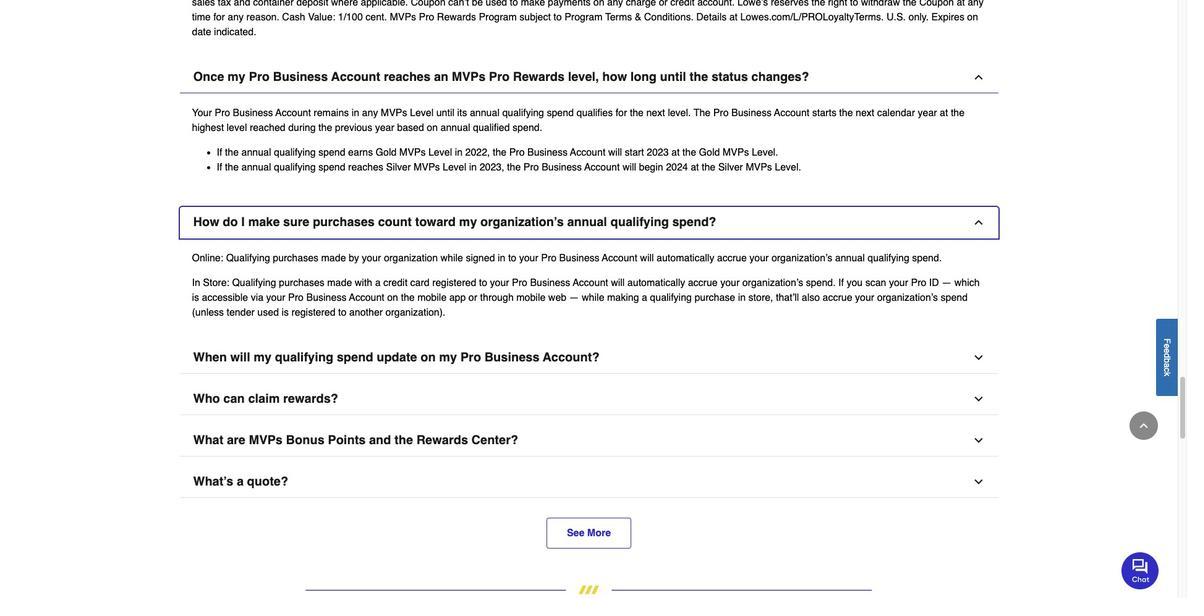 Task type: locate. For each thing, give the bounding box(es) containing it.
pro left id
[[911, 278, 926, 289]]

level left 2022,
[[428, 147, 452, 158]]

to for in
[[508, 253, 516, 264]]

level inside your pro business account remains in any mvps level until its annual qualifying spend qualifies for the next level. the pro business account starts the next calendar year at the highest level reached during the previous year based on annual qualified spend.
[[410, 108, 434, 119]]

web
[[548, 293, 566, 304]]

gold right earns
[[376, 147, 397, 158]]

once my pro business account reaches an mvps pro rewards level, how long until the status changes? button
[[180, 62, 998, 94]]

or
[[469, 293, 477, 304]]

1 horizontal spatial gold
[[699, 147, 720, 158]]

0 vertical spatial is
[[192, 293, 199, 304]]

at up 2024
[[671, 147, 680, 158]]

spend down the which
[[941, 293, 968, 304]]

e up d
[[1162, 344, 1172, 349]]

who can claim rewards? button
[[180, 384, 998, 416]]

next left 'calendar'
[[856, 108, 874, 119]]

in right signed
[[498, 253, 505, 264]]

will inside "in store: qualifying purchases made with a credit card registered to your pro business account will automatically accrue your organization's spend. if you scan your pro id — which is accessible via your pro business account on the mobile app or through mobile web — while making a qualifying purchase in store, that'll also accrue your organization's spend (unless tender used is registered to another organization)."
[[611, 278, 625, 289]]

purchases up used
[[279, 278, 324, 289]]

3 chevron down image from the top
[[972, 476, 985, 489]]

1 chevron up image from the top
[[972, 71, 985, 84]]

1 vertical spatial while
[[582, 293, 604, 304]]

1 horizontal spatial to
[[479, 278, 487, 289]]

0 vertical spatial reaches
[[384, 70, 431, 84]]

year down any
[[375, 123, 394, 134]]

registered up app
[[432, 278, 476, 289]]

account left begin on the right top of the page
[[584, 162, 620, 173]]

1 vertical spatial until
[[436, 108, 454, 119]]

in left store,
[[738, 293, 746, 304]]

chevron down image
[[972, 352, 985, 364], [972, 435, 985, 447], [972, 476, 985, 489]]

automatically up making
[[627, 278, 685, 289]]

spend?
[[672, 215, 716, 230]]

when
[[193, 351, 227, 365]]

made left "by"
[[321, 253, 346, 264]]

is right used
[[282, 307, 289, 319]]

1 vertical spatial if
[[217, 162, 222, 173]]

1 horizontal spatial at
[[691, 162, 699, 173]]

status
[[712, 70, 748, 84]]

0 horizontal spatial at
[[671, 147, 680, 158]]

until
[[660, 70, 686, 84], [436, 108, 454, 119]]

reaches inside button
[[384, 70, 431, 84]]

2023,
[[480, 162, 504, 173]]

previous
[[335, 123, 372, 134]]

will for gold
[[608, 147, 622, 158]]

account up during
[[275, 108, 311, 119]]

chevron up image inside once my pro business account reaches an mvps pro rewards level, how long until the status changes? button
[[972, 71, 985, 84]]

chevron down image inside what are mvps bonus points and the rewards center? button
[[972, 435, 985, 447]]

2 vertical spatial accrue
[[823, 293, 852, 304]]

purchases down sure
[[273, 253, 318, 264]]

2022,
[[465, 147, 490, 158]]

changes?
[[751, 70, 809, 84]]

2 horizontal spatial at
[[940, 108, 948, 119]]

e up b
[[1162, 349, 1172, 353]]

year right 'calendar'
[[918, 108, 937, 119]]

automatically
[[657, 253, 714, 264], [627, 278, 685, 289]]

more
[[587, 528, 611, 539]]

1 horizontal spatial spend.
[[806, 278, 836, 289]]

2 vertical spatial to
[[338, 307, 346, 319]]

will for spend.
[[611, 278, 625, 289]]

2 vertical spatial level
[[443, 162, 466, 173]]

chevron down image for center?
[[972, 435, 985, 447]]

spend left update
[[337, 351, 373, 365]]

pro right your
[[215, 108, 230, 119]]

1 gold from the left
[[376, 147, 397, 158]]

while
[[441, 253, 463, 264], [582, 293, 604, 304]]

2024
[[666, 162, 688, 173]]

1 e from the top
[[1162, 344, 1172, 349]]

the inside "in store: qualifying purchases made with a credit card registered to your pro business account will automatically accrue your organization's spend. if you scan your pro id — which is accessible via your pro business account on the mobile app or through mobile web — while making a qualifying purchase in store, that'll also accrue your organization's spend (unless tender used is registered to another organization)."
[[401, 293, 415, 304]]

spend inside "in store: qualifying purchases made with a credit card registered to your pro business account will automatically accrue your organization's spend. if you scan your pro id — which is accessible via your pro business account on the mobile app or through mobile web — while making a qualifying purchase in store, that'll also accrue your organization's spend (unless tender used is registered to another organization)."
[[941, 293, 968, 304]]

reaches
[[384, 70, 431, 84], [348, 162, 383, 173]]

rewards left level,
[[513, 70, 565, 84]]

to left another
[[338, 307, 346, 319]]

a
[[375, 278, 381, 289], [642, 293, 647, 304], [1162, 363, 1172, 368], [237, 475, 244, 489]]

0 horizontal spatial registered
[[291, 307, 335, 319]]

1 horizontal spatial next
[[856, 108, 874, 119]]

chat invite button image
[[1122, 552, 1159, 590]]

purchases up "by"
[[313, 215, 375, 230]]

— right web
[[569, 293, 579, 304]]

while left signed
[[441, 253, 463, 264]]

0 horizontal spatial mobile
[[417, 293, 447, 304]]

1 silver from the left
[[386, 162, 411, 173]]

1 vertical spatial on
[[387, 293, 398, 304]]

to
[[508, 253, 516, 264], [479, 278, 487, 289], [338, 307, 346, 319]]

your up "purchase"
[[720, 278, 740, 289]]

made left with
[[327, 278, 352, 289]]

2 mobile from the left
[[516, 293, 546, 304]]

automatically for annual
[[657, 253, 714, 264]]

until left its
[[436, 108, 454, 119]]

account up any
[[331, 70, 380, 84]]

any
[[362, 108, 378, 119]]

1 vertical spatial at
[[671, 147, 680, 158]]

level up based
[[410, 108, 434, 119]]

the
[[690, 70, 708, 84], [630, 108, 644, 119], [839, 108, 853, 119], [951, 108, 965, 119], [318, 123, 332, 134], [225, 147, 239, 158], [493, 147, 507, 158], [682, 147, 696, 158], [225, 162, 239, 173], [507, 162, 521, 173], [702, 162, 715, 173], [401, 293, 415, 304], [395, 434, 413, 448]]

scan
[[865, 278, 886, 289]]

1 vertical spatial qualifying
[[232, 278, 276, 289]]

at right 2024
[[691, 162, 699, 173]]

a right what's
[[237, 475, 244, 489]]

1 horizontal spatial silver
[[718, 162, 743, 173]]

spend. up id
[[912, 253, 942, 264]]

on right update
[[421, 351, 436, 365]]

pro right via
[[288, 293, 304, 304]]

1 vertical spatial chevron down image
[[972, 435, 985, 447]]

reached
[[250, 123, 285, 134]]

2 vertical spatial purchases
[[279, 278, 324, 289]]

account
[[331, 70, 380, 84], [275, 108, 311, 119], [774, 108, 809, 119], [570, 147, 605, 158], [584, 162, 620, 173], [602, 253, 637, 264], [573, 278, 608, 289], [349, 293, 384, 304]]

1 vertical spatial —
[[569, 293, 579, 304]]

0 vertical spatial chevron up image
[[972, 71, 985, 84]]

until right long
[[660, 70, 686, 84]]

until inside your pro business account remains in any mvps level until its annual qualifying spend qualifies for the next level. the pro business account starts the next calendar year at the highest level reached during the previous year based on annual qualified spend.
[[436, 108, 454, 119]]

silver down based
[[386, 162, 411, 173]]

rewards
[[513, 70, 565, 84], [416, 434, 468, 448]]

pro right the
[[713, 108, 729, 119]]

begin
[[639, 162, 663, 173]]

1 next from the left
[[646, 108, 665, 119]]

credit
[[383, 278, 408, 289]]

0 horizontal spatial silver
[[386, 162, 411, 173]]

1 vertical spatial accrue
[[688, 278, 718, 289]]

1 horizontal spatial until
[[660, 70, 686, 84]]

rewards?
[[283, 392, 338, 406]]

spend down previous
[[318, 162, 345, 173]]

1 vertical spatial spend.
[[912, 253, 942, 264]]

automatically inside "in store: qualifying purchases made with a credit card registered to your pro business account will automatically accrue your organization's spend. if you scan your pro id — which is accessible via your pro business account on the mobile app or through mobile web — while making a qualifying purchase in store, that'll also accrue your organization's spend (unless tender used is registered to another organization)."
[[627, 278, 685, 289]]

my right update
[[439, 351, 457, 365]]

0 vertical spatial spend.
[[513, 123, 542, 134]]

0 vertical spatial level
[[410, 108, 434, 119]]

accrue for annual
[[717, 253, 747, 264]]

1 horizontal spatial registered
[[432, 278, 476, 289]]

b
[[1162, 358, 1172, 363]]

account down your pro business account remains in any mvps level until its annual qualifying spend qualifies for the next level. the pro business account starts the next calendar year at the highest level reached during the previous year based on annual qualified spend.
[[570, 147, 605, 158]]

2 chevron down image from the top
[[972, 435, 985, 447]]

0 vertical spatial automatically
[[657, 253, 714, 264]]

qualifying up via
[[232, 278, 276, 289]]

0 vertical spatial if
[[217, 147, 222, 158]]

on right based
[[427, 123, 438, 134]]

on down credit
[[387, 293, 398, 304]]

while inside "in store: qualifying purchases made with a credit card registered to your pro business account will automatically accrue your organization's spend. if you scan your pro id — which is accessible via your pro business account on the mobile app or through mobile web — while making a qualifying purchase in store, that'll also accrue your organization's spend (unless tender used is registered to another organization)."
[[582, 293, 604, 304]]

registered right used
[[291, 307, 335, 319]]

in
[[192, 278, 200, 289]]

1 vertical spatial is
[[282, 307, 289, 319]]

used
[[257, 307, 279, 319]]

qualifying down i
[[226, 253, 270, 264]]

is
[[192, 293, 199, 304], [282, 307, 289, 319]]

while left making
[[582, 293, 604, 304]]

c
[[1162, 368, 1172, 372]]

at
[[940, 108, 948, 119], [671, 147, 680, 158], [691, 162, 699, 173]]

0 horizontal spatial to
[[338, 307, 346, 319]]

account?
[[543, 351, 599, 365]]

2 chevron up image from the top
[[972, 217, 985, 229]]

2 vertical spatial chevron down image
[[972, 476, 985, 489]]

qualifying
[[226, 253, 270, 264], [232, 278, 276, 289]]

my right once
[[228, 70, 245, 84]]

qualifying inside "in store: qualifying purchases made with a credit card registered to your pro business account will automatically accrue your organization's spend. if you scan your pro id — which is accessible via your pro business account on the mobile app or through mobile web — while making a qualifying purchase in store, that'll also accrue your organization's spend (unless tender used is registered to another organization)."
[[232, 278, 276, 289]]

— right id
[[942, 278, 952, 289]]

1 horizontal spatial rewards
[[513, 70, 565, 84]]

reaches left the "an"
[[384, 70, 431, 84]]

to up the 'through'
[[479, 278, 487, 289]]

organization's up signed
[[480, 215, 564, 230]]

0 vertical spatial to
[[508, 253, 516, 264]]

my up claim
[[254, 351, 272, 365]]

1 vertical spatial made
[[327, 278, 352, 289]]

1 horizontal spatial mobile
[[516, 293, 546, 304]]

chevron up image inside how do i make sure purchases count toward my organization's annual qualifying spend? button
[[972, 217, 985, 229]]

0 vertical spatial while
[[441, 253, 463, 264]]

0 vertical spatial rewards
[[513, 70, 565, 84]]

in left any
[[352, 108, 359, 119]]

purchases
[[313, 215, 375, 230], [273, 253, 318, 264], [279, 278, 324, 289]]

0 vertical spatial chevron down image
[[972, 352, 985, 364]]

spend. right qualified
[[513, 123, 542, 134]]

0 vertical spatial —
[[942, 278, 952, 289]]

k
[[1162, 372, 1172, 376]]

spend.
[[513, 123, 542, 134], [912, 253, 942, 264], [806, 278, 836, 289]]

at right 'calendar'
[[940, 108, 948, 119]]

1 horizontal spatial while
[[582, 293, 604, 304]]

level.
[[752, 147, 778, 158], [775, 162, 801, 173]]

1 chevron down image from the top
[[972, 352, 985, 364]]

during
[[288, 123, 316, 134]]

0 vertical spatial qualifying
[[226, 253, 270, 264]]

a up k
[[1162, 363, 1172, 368]]

year
[[918, 108, 937, 119], [375, 123, 394, 134]]

accrue for spend.
[[688, 278, 718, 289]]

mobile
[[417, 293, 447, 304], [516, 293, 546, 304]]

reaches inside if the annual qualifying spend earns gold mvps level in 2022, the pro business account will start 2023 at the gold mvps level. if the annual qualifying spend reaches silver mvps level in 2023, the pro business account will begin 2024 at the silver mvps level.
[[348, 162, 383, 173]]

0 horizontal spatial is
[[192, 293, 199, 304]]

mobile down card
[[417, 293, 447, 304]]

at inside your pro business account remains in any mvps level until its annual qualifying spend qualifies for the next level. the pro business account starts the next calendar year at the highest level reached during the previous year based on annual qualified spend.
[[940, 108, 948, 119]]

level
[[227, 123, 247, 134]]

1 vertical spatial registered
[[291, 307, 335, 319]]

level for in
[[428, 147, 452, 158]]

0 vertical spatial at
[[940, 108, 948, 119]]

0 vertical spatial purchases
[[313, 215, 375, 230]]

2 vertical spatial on
[[421, 351, 436, 365]]

card
[[410, 278, 429, 289]]

level for until
[[410, 108, 434, 119]]

0 vertical spatial level.
[[752, 147, 778, 158]]

a right making
[[642, 293, 647, 304]]

1 vertical spatial automatically
[[627, 278, 685, 289]]

0 horizontal spatial next
[[646, 108, 665, 119]]

0 horizontal spatial spend.
[[513, 123, 542, 134]]

on inside button
[[421, 351, 436, 365]]

chevron down image inside when will my qualifying spend update on my pro business account? button
[[972, 352, 985, 364]]

gold down the
[[699, 147, 720, 158]]

in left 2022,
[[455, 147, 463, 158]]

rewards left the 'center?'
[[416, 434, 468, 448]]

your up used
[[266, 293, 285, 304]]

next left level. at the right of the page
[[646, 108, 665, 119]]

highest
[[192, 123, 224, 134]]

on
[[427, 123, 438, 134], [387, 293, 398, 304], [421, 351, 436, 365]]

1 vertical spatial level
[[428, 147, 452, 158]]

0 vertical spatial accrue
[[717, 253, 747, 264]]

organization's
[[480, 215, 564, 230], [772, 253, 832, 264], [742, 278, 803, 289], [877, 293, 938, 304]]

automatically down spend? at the top of the page
[[657, 253, 714, 264]]

e
[[1162, 344, 1172, 349], [1162, 349, 1172, 353]]

made
[[321, 253, 346, 264], [327, 278, 352, 289]]

0 vertical spatial year
[[918, 108, 937, 119]]

through
[[480, 293, 514, 304]]

chevron up image
[[972, 71, 985, 84], [972, 217, 985, 229]]

2 vertical spatial spend.
[[806, 278, 836, 289]]

1 horizontal spatial —
[[942, 278, 952, 289]]

0 horizontal spatial gold
[[376, 147, 397, 158]]

0 vertical spatial registered
[[432, 278, 476, 289]]

organization
[[384, 253, 438, 264]]

making
[[607, 293, 639, 304]]

your down you
[[855, 293, 874, 304]]

how do i make sure purchases count toward my organization's annual qualifying spend?
[[193, 215, 716, 230]]

annual inside button
[[567, 215, 607, 230]]

spend. up "also" on the right of page
[[806, 278, 836, 289]]

mobile left web
[[516, 293, 546, 304]]

qualifies
[[577, 108, 613, 119]]

what
[[193, 434, 223, 448]]

1 vertical spatial level.
[[775, 162, 801, 173]]

0 horizontal spatial until
[[436, 108, 454, 119]]

pro up the 'through'
[[512, 278, 527, 289]]

1 vertical spatial to
[[479, 278, 487, 289]]

pro
[[249, 70, 269, 84], [489, 70, 510, 84], [215, 108, 230, 119], [713, 108, 729, 119], [509, 147, 525, 158], [524, 162, 539, 173], [541, 253, 557, 264], [512, 278, 527, 289], [911, 278, 926, 289], [288, 293, 304, 304], [460, 351, 481, 365]]

automatically for spend.
[[627, 278, 685, 289]]

will
[[608, 147, 622, 158], [623, 162, 636, 173], [640, 253, 654, 264], [611, 278, 625, 289], [230, 351, 250, 365]]

0 vertical spatial until
[[660, 70, 686, 84]]

2 vertical spatial if
[[838, 278, 844, 289]]

1 vertical spatial year
[[375, 123, 394, 134]]

1 vertical spatial chevron up image
[[972, 217, 985, 229]]

silver right 2024
[[718, 162, 743, 173]]

level,
[[568, 70, 599, 84]]

level down 2022,
[[443, 162, 466, 173]]

also
[[802, 293, 820, 304]]

1 vertical spatial reaches
[[348, 162, 383, 173]]

silver
[[386, 162, 411, 173], [718, 162, 743, 173]]

reaches down earns
[[348, 162, 383, 173]]

update
[[377, 351, 417, 365]]

pro up web
[[541, 253, 557, 264]]

spend left qualifies
[[547, 108, 574, 119]]

1 vertical spatial rewards
[[416, 434, 468, 448]]

0 horizontal spatial while
[[441, 253, 463, 264]]

2 horizontal spatial to
[[508, 253, 516, 264]]

organization).
[[386, 307, 445, 319]]

sure
[[283, 215, 309, 230]]

will for annual
[[640, 253, 654, 264]]

to right signed
[[508, 253, 516, 264]]

is down in
[[192, 293, 199, 304]]

registered
[[432, 278, 476, 289], [291, 307, 335, 319]]

on inside "in store: qualifying purchases made with a credit card registered to your pro business account will automatically accrue your organization's spend. if you scan your pro id — which is accessible via your pro business account on the mobile app or through mobile web — while making a qualifying purchase in store, that'll also accrue your organization's spend (unless tender used is registered to another organization)."
[[387, 293, 398, 304]]

my
[[228, 70, 245, 84], [459, 215, 477, 230], [254, 351, 272, 365], [439, 351, 457, 365]]

earns
[[348, 147, 373, 158]]

level
[[410, 108, 434, 119], [428, 147, 452, 158], [443, 162, 466, 173]]

1 horizontal spatial year
[[918, 108, 937, 119]]

0 vertical spatial on
[[427, 123, 438, 134]]

see more
[[567, 528, 611, 539]]



Task type: describe. For each thing, give the bounding box(es) containing it.
spend left earns
[[318, 147, 345, 158]]

spend inside your pro business account remains in any mvps level until its annual qualifying spend qualifies for the next level. the pro business account starts the next calendar year at the highest level reached during the previous year based on annual qualified spend.
[[547, 108, 574, 119]]

bonus
[[286, 434, 324, 448]]

chevron up image
[[1138, 420, 1150, 432]]

2023
[[647, 147, 669, 158]]

account left 'starts'
[[774, 108, 809, 119]]

on inside your pro business account remains in any mvps level until its annual qualifying spend qualifies for the next level. the pro business account starts the next calendar year at the highest level reached during the previous year based on annual qualified spend.
[[427, 123, 438, 134]]

your
[[192, 108, 212, 119]]

store,
[[748, 293, 773, 304]]

you
[[847, 278, 863, 289]]

in down 2022,
[[469, 162, 477, 173]]

pro up qualified
[[489, 70, 510, 84]]

f
[[1162, 338, 1172, 344]]

spend. inside "in store: qualifying purchases made with a credit card registered to your pro business account will automatically accrue your organization's spend. if you scan your pro id — which is accessible via your pro business account on the mobile app or through mobile web — while making a qualifying purchase in store, that'll also accrue your organization's spend (unless tender used is registered to another organization)."
[[806, 278, 836, 289]]

pro right 2023,
[[524, 162, 539, 173]]

account down online: qualifying purchases made by your organization while signed in to your pro business account will automatically accrue your organization's annual qualifying spend.
[[573, 278, 608, 289]]

pro down qualified
[[509, 147, 525, 158]]

page divider image
[[180, 586, 998, 595]]

claim
[[248, 392, 280, 406]]

account inside button
[[331, 70, 380, 84]]

what are mvps bonus points and the rewards center? button
[[180, 426, 998, 457]]

count
[[378, 215, 412, 230]]

with
[[355, 278, 372, 289]]

purchase
[[695, 293, 735, 304]]

via
[[251, 293, 263, 304]]

until inside once my pro business account reaches an mvps pro rewards level, how long until the status changes? button
[[660, 70, 686, 84]]

see
[[567, 528, 584, 539]]

account up making
[[602, 253, 637, 264]]

signed
[[466, 253, 495, 264]]

2 vertical spatial at
[[691, 162, 699, 173]]

remains
[[314, 108, 349, 119]]

organization's up store,
[[742, 278, 803, 289]]

organization's down id
[[877, 293, 938, 304]]

purchases inside button
[[313, 215, 375, 230]]

when will my qualifying spend update on my pro business account?
[[193, 351, 599, 365]]

1 horizontal spatial is
[[282, 307, 289, 319]]

2 silver from the left
[[718, 162, 743, 173]]

1 vertical spatial purchases
[[273, 253, 318, 264]]

chevron up image for how do i make sure purchases count toward my organization's annual qualifying spend?
[[972, 217, 985, 229]]

chevron down image inside what's a quote? button
[[972, 476, 985, 489]]

points
[[328, 434, 366, 448]]

in store: qualifying purchases made with a credit card registered to your pro business account will automatically accrue your organization's spend. if you scan your pro id — which is accessible via your pro business account on the mobile app or through mobile web — while making a qualifying purchase in store, that'll also accrue your organization's spend (unless tender used is registered to another organization).
[[192, 278, 980, 319]]

f e e d b a c k
[[1162, 338, 1172, 376]]

can
[[223, 392, 245, 406]]

who can claim rewards?
[[193, 392, 338, 406]]

quote?
[[247, 475, 288, 489]]

store:
[[203, 278, 229, 289]]

and
[[369, 434, 391, 448]]

by
[[349, 253, 359, 264]]

pro right once
[[249, 70, 269, 84]]

once
[[193, 70, 224, 84]]

0 vertical spatial made
[[321, 253, 346, 264]]

mvps inside your pro business account remains in any mvps level until its annual qualifying spend qualifies for the next level. the pro business account starts the next calendar year at the highest level reached during the previous year based on annual qualified spend.
[[381, 108, 407, 119]]

how do i make sure purchases count toward my organization's annual qualifying spend? button
[[180, 207, 998, 239]]

a right with
[[375, 278, 381, 289]]

2 e from the top
[[1162, 349, 1172, 353]]

account up another
[[349, 293, 384, 304]]

once my pro business account reaches an mvps pro rewards level, how long until the status changes?
[[193, 70, 809, 84]]

level.
[[668, 108, 691, 119]]

2 gold from the left
[[699, 147, 720, 158]]

what are mvps bonus points and the rewards center?
[[193, 434, 518, 448]]

long
[[630, 70, 657, 84]]

your up the 'through'
[[490, 278, 509, 289]]

1 mobile from the left
[[417, 293, 447, 304]]

your right scan
[[889, 278, 908, 289]]

2 horizontal spatial spend.
[[912, 253, 942, 264]]

your pro business account remains in any mvps level until its annual qualifying spend qualifies for the next level. the pro business account starts the next calendar year at the highest level reached during the previous year based on annual qualified spend.
[[192, 108, 965, 134]]

to for registered
[[479, 278, 487, 289]]

your up store,
[[750, 253, 769, 264]]

based
[[397, 123, 424, 134]]

its
[[457, 108, 467, 119]]

a inside button
[[1162, 363, 1172, 368]]

what's a quote? button
[[180, 467, 998, 498]]

the
[[694, 108, 711, 119]]

(unless
[[192, 307, 224, 319]]

d
[[1162, 353, 1172, 358]]

another
[[349, 307, 383, 319]]

organization's up "also" on the right of page
[[772, 253, 832, 264]]

calendar
[[877, 108, 915, 119]]

an
[[434, 70, 448, 84]]

0 horizontal spatial —
[[569, 293, 579, 304]]

tender
[[227, 307, 255, 319]]

my right toward
[[459, 215, 477, 230]]

what's
[[193, 475, 233, 489]]

purchases inside "in store: qualifying purchases made with a credit card registered to your pro business account will automatically accrue your organization's spend. if you scan your pro id — which is accessible via your pro business account on the mobile app or through mobile web — while making a qualifying purchase in store, that'll also accrue your organization's spend (unless tender used is registered to another organization)."
[[279, 278, 324, 289]]

online:
[[192, 253, 223, 264]]

that'll
[[776, 293, 799, 304]]

which
[[954, 278, 980, 289]]

organization's inside button
[[480, 215, 564, 230]]

if the annual qualifying spend earns gold mvps level in 2022, the pro business account will start 2023 at the gold mvps level. if the annual qualifying spend reaches silver mvps level in 2023, the pro business account will begin 2024 at the silver mvps level.
[[217, 147, 801, 173]]

i
[[241, 215, 245, 230]]

chevron down image for pro
[[972, 352, 985, 364]]

0 horizontal spatial rewards
[[416, 434, 468, 448]]

center?
[[471, 434, 518, 448]]

in inside your pro business account remains in any mvps level until its annual qualifying spend qualifies for the next level. the pro business account starts the next calendar year at the highest level reached during the previous year based on annual qualified spend.
[[352, 108, 359, 119]]

qualified
[[473, 123, 510, 134]]

made inside "in store: qualifying purchases made with a credit card registered to your pro business account will automatically accrue your organization's spend. if you scan your pro id — which is accessible via your pro business account on the mobile app or through mobile web — while making a qualifying purchase in store, that'll also accrue your organization's spend (unless tender used is registered to another organization)."
[[327, 278, 352, 289]]

qualifying inside your pro business account remains in any mvps level until its annual qualifying spend qualifies for the next level. the pro business account starts the next calendar year at the highest level reached during the previous year based on annual qualified spend.
[[502, 108, 544, 119]]

2 next from the left
[[856, 108, 874, 119]]

chevron down image
[[972, 393, 985, 406]]

id
[[929, 278, 939, 289]]

your right "by"
[[362, 253, 381, 264]]

start
[[625, 147, 644, 158]]

0 horizontal spatial year
[[375, 123, 394, 134]]

are
[[227, 434, 245, 448]]

spend. inside your pro business account remains in any mvps level until its annual qualifying spend qualifies for the next level. the pro business account starts the next calendar year at the highest level reached during the previous year based on annual qualified spend.
[[513, 123, 542, 134]]

scroll to top element
[[1130, 412, 1158, 440]]

online: qualifying purchases made by your organization while signed in to your pro business account will automatically accrue your organization's annual qualifying spend.
[[192, 253, 942, 264]]

how
[[193, 215, 219, 230]]

chevron up image for once my pro business account reaches an mvps pro rewards level, how long until the status changes?
[[972, 71, 985, 84]]

spend inside button
[[337, 351, 373, 365]]

a inside button
[[237, 475, 244, 489]]

when will my qualifying spend update on my pro business account? button
[[180, 343, 998, 374]]

what's a quote?
[[193, 475, 288, 489]]

f e e d b a c k button
[[1156, 319, 1178, 396]]

make
[[248, 215, 280, 230]]

toward
[[415, 215, 456, 230]]

for
[[616, 108, 627, 119]]

who
[[193, 392, 220, 406]]

your right signed
[[519, 253, 538, 264]]

do
[[223, 215, 238, 230]]

starts
[[812, 108, 836, 119]]

if inside "in store: qualifying purchases made with a credit card registered to your pro business account will automatically accrue your organization's spend. if you scan your pro id — which is accessible via your pro business account on the mobile app or through mobile web — while making a qualifying purchase in store, that'll also accrue your organization's spend (unless tender used is registered to another organization)."
[[838, 278, 844, 289]]

qualifying inside "in store: qualifying purchases made with a credit card registered to your pro business account will automatically accrue your organization's spend. if you scan your pro id — which is accessible via your pro business account on the mobile app or through mobile web — while making a qualifying purchase in store, that'll also accrue your organization's spend (unless tender used is registered to another organization)."
[[650, 293, 692, 304]]

see more link
[[546, 518, 631, 549]]

will inside when will my qualifying spend update on my pro business account? button
[[230, 351, 250, 365]]

in inside "in store: qualifying purchases made with a credit card registered to your pro business account will automatically accrue your organization's spend. if you scan your pro id — which is accessible via your pro business account on the mobile app or through mobile web — while making a qualifying purchase in store, that'll also accrue your organization's spend (unless tender used is registered to another organization)."
[[738, 293, 746, 304]]

pro down or at the left
[[460, 351, 481, 365]]

accessible
[[202, 293, 248, 304]]



Task type: vqa. For each thing, say whether or not it's contained in the screenshot.
the bottom reaches
yes



